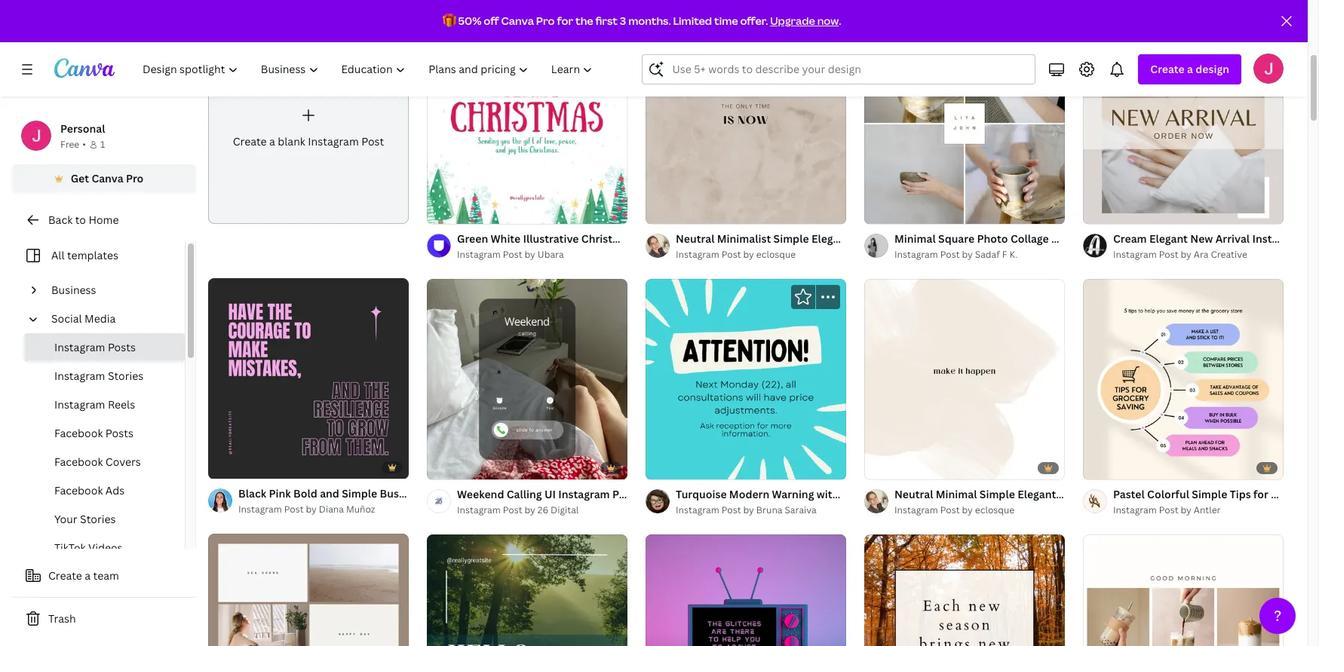 Task type: vqa. For each thing, say whether or not it's contained in the screenshot.


Task type: locate. For each thing, give the bounding box(es) containing it.
0 vertical spatial minimal
[[895, 232, 936, 246]]

facebook posts link
[[24, 420, 185, 448]]

create down the tiktok
[[48, 569, 82, 583]]

instagram post by antler link
[[1114, 503, 1284, 518]]

a left team
[[85, 569, 91, 583]]

stories inside instagram stories link
[[108, 369, 144, 383]]

by left 26
[[525, 504, 536, 517]]

by down bold
[[306, 503, 317, 516]]

0 vertical spatial posts
[[108, 340, 136, 355]]

by down square
[[962, 248, 973, 261]]

green
[[457, 232, 488, 246]]

1 vertical spatial canva
[[92, 171, 123, 186]]

simple inside neutral minimal simple elegant quote instagram post instagram post by eclosque
[[980, 487, 1016, 502]]

1 horizontal spatial eclosque
[[976, 504, 1015, 517]]

marble
[[853, 232, 889, 246]]

create a blank instagram post link
[[208, 23, 409, 224]]

0 vertical spatial create
[[1151, 62, 1185, 76]]

0 horizontal spatial pro
[[126, 171, 144, 186]]

eclosque inside the neutral minimalist simple elegant marble quote instagram post instagram post by eclosque
[[757, 248, 796, 261]]

turquoise modern warning with rays instagram post instagram post by bruna saraiva
[[676, 487, 946, 517]]

0 vertical spatial for
[[557, 14, 574, 28]]

collage
[[1011, 232, 1049, 246]]

0 vertical spatial eclosque
[[757, 248, 796, 261]]

create
[[1151, 62, 1185, 76], [233, 134, 267, 149], [48, 569, 82, 583]]

create a design
[[1151, 62, 1230, 76]]

elegant inside the neutral minimalist simple elegant marble quote instagram post instagram post by eclosque
[[812, 232, 850, 246]]

create a team
[[48, 569, 119, 583]]

eclosque inside neutral minimal simple elegant quote instagram post instagram post by eclosque
[[976, 504, 1015, 517]]

2 vertical spatial a
[[85, 569, 91, 583]]

posts inside 'facebook posts' link
[[105, 426, 133, 441]]

stories up reels
[[108, 369, 144, 383]]

pro inside button
[[126, 171, 144, 186]]

free
[[60, 138, 79, 151]]

1 horizontal spatial quote
[[892, 232, 924, 246]]

stories for instagram stories
[[108, 369, 144, 383]]

turquoise
[[676, 487, 727, 502]]

all templates link
[[21, 241, 176, 270]]

facebook up facebook ads
[[54, 455, 103, 469]]

green white illustrative christmas greeting instagram post image
[[427, 23, 628, 224]]

social media link
[[45, 305, 176, 334]]

by inside minimal square photo collage photography instagram post instagram post by sadaf f k.
[[962, 248, 973, 261]]

by down neutral minimal simple elegant quote instagram post link
[[962, 504, 973, 517]]

arrival
[[1216, 232, 1250, 246]]

by left ubara
[[525, 248, 536, 261]]

neutral inside neutral minimal simple elegant quote instagram post instagram post by eclosque
[[895, 487, 934, 502]]

get
[[71, 171, 89, 186]]

26
[[538, 504, 549, 517]]

0 horizontal spatial quote
[[428, 487, 460, 501]]

minimal inside minimal square photo collage photography instagram post instagram post by sadaf f k.
[[895, 232, 936, 246]]

by left ara
[[1181, 248, 1192, 261]]

pastel colorful simple tips for grocery saving instagram post image
[[1084, 279, 1284, 480]]

simple inside pastel colorful simple tips for grocery s instagram post by antler
[[1192, 487, 1228, 502]]

cream elegant new arrival instagram post image
[[1084, 23, 1284, 224]]

back to home link
[[12, 205, 196, 235]]

pastel
[[1114, 487, 1145, 502]]

modern
[[730, 487, 770, 502]]

1 vertical spatial for
[[1254, 487, 1269, 502]]

by inside 'turquoise modern warning with rays instagram post instagram post by bruna saraiva'
[[744, 504, 755, 517]]

quote
[[892, 232, 924, 246], [428, 487, 460, 501], [1059, 487, 1091, 502]]

posts down reels
[[105, 426, 133, 441]]

simple inside the neutral minimalist simple elegant marble quote instagram post instagram post by eclosque
[[774, 232, 809, 246]]

stories for your stories
[[80, 512, 116, 527]]

instagram reels
[[54, 398, 135, 412]]

🎁
[[443, 14, 456, 28]]

a left blank at the top left of page
[[269, 134, 275, 149]]

by down minimalist
[[744, 248, 755, 261]]

instagram
[[308, 134, 359, 149], [683, 232, 735, 246], [926, 232, 978, 246], [1121, 232, 1173, 246], [1253, 232, 1305, 246], [457, 248, 501, 261], [676, 248, 720, 261], [895, 248, 939, 261], [1114, 248, 1157, 261], [54, 340, 105, 355], [54, 369, 105, 383], [54, 398, 105, 412], [462, 487, 514, 501], [559, 487, 610, 502], [869, 487, 920, 502], [1093, 487, 1145, 502], [238, 503, 282, 516], [457, 504, 501, 517], [676, 504, 720, 517], [895, 504, 939, 517], [1114, 504, 1157, 517]]

instagram posts
[[54, 340, 136, 355]]

2 vertical spatial facebook
[[54, 484, 103, 498]]

0 vertical spatial a
[[1188, 62, 1194, 76]]

social
[[51, 312, 82, 326]]

0 vertical spatial facebook
[[54, 426, 103, 441]]

elegant inside neutral minimal simple elegant quote instagram post instagram post by eclosque
[[1018, 487, 1057, 502]]

2 horizontal spatial quote
[[1059, 487, 1091, 502]]

business right the and
[[380, 487, 425, 501]]

ubara
[[538, 248, 564, 261]]

elegant for instagram
[[1018, 487, 1057, 502]]

create left blank at the top left of page
[[233, 134, 267, 149]]

to
[[75, 213, 86, 227]]

posts down social media link
[[108, 340, 136, 355]]

instagram post by ara creative link
[[1114, 248, 1284, 263]]

0 horizontal spatial a
[[85, 569, 91, 583]]

minimal
[[895, 232, 936, 246], [936, 487, 978, 502]]

by left antler
[[1181, 504, 1192, 517]]

simple inside black pink bold and simple business quote instagram post instagram post by diana muñoz
[[342, 487, 377, 501]]

1 facebook from the top
[[54, 426, 103, 441]]

beige collage morning coffee instagram post image
[[1084, 535, 1284, 647]]

1 horizontal spatial pro
[[536, 14, 555, 28]]

1 horizontal spatial for
[[1254, 487, 1269, 502]]

for left the
[[557, 14, 574, 28]]

0 horizontal spatial elegant
[[812, 232, 850, 246]]

ui
[[545, 487, 556, 502]]

1 vertical spatial pro
[[126, 171, 144, 186]]

a
[[1188, 62, 1194, 76], [269, 134, 275, 149], [85, 569, 91, 583]]

1 horizontal spatial instagram post by eclosque link
[[895, 503, 1065, 518]]

pink
[[269, 487, 291, 501]]

a for blank
[[269, 134, 275, 149]]

minimal square photo collage photography instagram post image
[[865, 23, 1065, 224]]

christmas
[[582, 232, 634, 246]]

a left design on the top of page
[[1188, 62, 1194, 76]]

stories
[[108, 369, 144, 383], [80, 512, 116, 527]]

facebook down instagram reels
[[54, 426, 103, 441]]

eclosque
[[757, 248, 796, 261], [976, 504, 1015, 517]]

illustrative
[[523, 232, 579, 246]]

instagram post by eclosque link for minimal
[[895, 503, 1065, 518]]

neutral inside the neutral minimalist simple elegant marble quote instagram post instagram post by eclosque
[[676, 232, 715, 246]]

facebook up your stories
[[54, 484, 103, 498]]

business inside black pink bold and simple business quote instagram post instagram post by diana muñoz
[[380, 487, 425, 501]]

create a team button
[[12, 561, 196, 592]]

1 vertical spatial eclosque
[[976, 504, 1015, 517]]

pro left the
[[536, 14, 555, 28]]

neutral left minimalist
[[676, 232, 715, 246]]

neutral for neutral minimal simple elegant quote instagram post
[[895, 487, 934, 502]]

turquoise modern warning with rays instagram post image
[[646, 279, 847, 480]]

s
[[1316, 487, 1320, 502]]

business up "social"
[[51, 283, 96, 297]]

1 horizontal spatial canva
[[501, 14, 534, 28]]

bruna
[[757, 504, 783, 517]]

0 horizontal spatial instagram post by eclosque link
[[676, 248, 847, 263]]

back
[[48, 213, 73, 227]]

canva
[[501, 14, 534, 28], [92, 171, 123, 186]]

for
[[557, 14, 574, 28], [1254, 487, 1269, 502]]

reels
[[108, 398, 135, 412]]

first
[[596, 14, 618, 28]]

1 horizontal spatial elegant
[[1018, 487, 1057, 502]]

1 vertical spatial neutral
[[895, 487, 934, 502]]

1 vertical spatial create
[[233, 134, 267, 149]]

1 horizontal spatial a
[[269, 134, 275, 149]]

0 vertical spatial stories
[[108, 369, 144, 383]]

stories inside "your stories" link
[[80, 512, 116, 527]]

by down modern
[[744, 504, 755, 517]]

facebook covers
[[54, 455, 141, 469]]

facebook posts
[[54, 426, 133, 441]]

create for create a design
[[1151, 62, 1185, 76]]

0 horizontal spatial canva
[[92, 171, 123, 186]]

a inside dropdown button
[[1188, 62, 1194, 76]]

0 horizontal spatial create
[[48, 569, 82, 583]]

cream
[[1114, 232, 1147, 246]]

business
[[51, 283, 96, 297], [380, 487, 425, 501]]

months.
[[629, 14, 671, 28]]

for right tips
[[1254, 487, 1269, 502]]

0 vertical spatial canva
[[501, 14, 534, 28]]

pro up the back to home "link"
[[126, 171, 144, 186]]

1 vertical spatial a
[[269, 134, 275, 149]]

k.
[[1010, 248, 1018, 261]]

None search field
[[642, 54, 1036, 85]]

0 vertical spatial neutral
[[676, 232, 715, 246]]

canva right 'get'
[[92, 171, 123, 186]]

by inside the neutral minimalist simple elegant marble quote instagram post instagram post by eclosque
[[744, 248, 755, 261]]

for inside pastel colorful simple tips for grocery s instagram post by antler
[[1254, 487, 1269, 502]]

1 vertical spatial facebook
[[54, 455, 103, 469]]

neutral minimal simple elegant quote instagram post link
[[895, 487, 1170, 503]]

greeting
[[636, 232, 681, 246]]

by inside cream elegant new arrival instagram po instagram post by ara creative
[[1181, 248, 1192, 261]]

eclosque down minimalist
[[757, 248, 796, 261]]

offer.
[[741, 14, 768, 28]]

trash link
[[12, 604, 196, 635]]

2 horizontal spatial a
[[1188, 62, 1194, 76]]

create for create a blank instagram post
[[233, 134, 267, 149]]

tiktok
[[54, 541, 86, 555]]

all templates
[[51, 248, 118, 263]]

create inside create a design dropdown button
[[1151, 62, 1185, 76]]

1
[[100, 138, 105, 151]]

posts for facebook posts
[[105, 426, 133, 441]]

1 horizontal spatial neutral
[[895, 487, 934, 502]]

1 vertical spatial posts
[[105, 426, 133, 441]]

0 horizontal spatial for
[[557, 14, 574, 28]]

simple for neutral minimalist simple elegant marble quote instagram post
[[774, 232, 809, 246]]

top level navigation element
[[133, 54, 606, 85]]

tips
[[1230, 487, 1252, 502]]

1 vertical spatial stories
[[80, 512, 116, 527]]

0 horizontal spatial neutral
[[676, 232, 715, 246]]

create inside 'create a blank instagram post' element
[[233, 134, 267, 149]]

minimal square photo collage photography instagram post link
[[895, 231, 1198, 248]]

instagram inside pastel colorful simple tips for grocery s instagram post by antler
[[1114, 504, 1157, 517]]

a inside button
[[85, 569, 91, 583]]

2 vertical spatial create
[[48, 569, 82, 583]]

2 horizontal spatial elegant
[[1150, 232, 1188, 246]]

and
[[320, 487, 339, 501]]

0 vertical spatial instagram post by eclosque link
[[676, 248, 847, 263]]

stories down facebook ads link
[[80, 512, 116, 527]]

1 horizontal spatial create
[[233, 134, 267, 149]]

media
[[85, 312, 116, 326]]

0 horizontal spatial eclosque
[[757, 248, 796, 261]]

create left design on the top of page
[[1151, 62, 1185, 76]]

instagram stories link
[[24, 362, 185, 391]]

po
[[1307, 232, 1320, 246]]

create inside create a team button
[[48, 569, 82, 583]]

james peterson image
[[1254, 54, 1284, 84]]

facebook ads link
[[24, 477, 185, 506]]

2 facebook from the top
[[54, 455, 103, 469]]

1 vertical spatial instagram post by eclosque link
[[895, 503, 1065, 518]]

post inside pastel colorful simple tips for grocery s instagram post by antler
[[1160, 504, 1179, 517]]

1 vertical spatial minimal
[[936, 487, 978, 502]]

2 horizontal spatial create
[[1151, 62, 1185, 76]]

canva right off
[[501, 14, 534, 28]]

your stories
[[54, 512, 116, 527]]

post
[[362, 134, 384, 149], [737, 232, 760, 246], [980, 232, 1003, 246], [1175, 232, 1198, 246], [503, 248, 523, 261], [722, 248, 741, 261], [941, 248, 960, 261], [1160, 248, 1179, 261], [516, 487, 539, 501], [613, 487, 636, 502], [923, 487, 946, 502], [1148, 487, 1170, 502], [284, 503, 304, 516], [503, 504, 523, 517], [722, 504, 741, 517], [941, 504, 960, 517], [1160, 504, 1179, 517]]

3
[[620, 14, 627, 28]]

0 vertical spatial business
[[51, 283, 96, 297]]

sadaf
[[976, 248, 1000, 261]]

eclosque down neutral minimal simple elegant quote instagram post link
[[976, 504, 1015, 517]]

1 horizontal spatial business
[[380, 487, 425, 501]]

warning
[[772, 487, 815, 502]]

simple
[[774, 232, 809, 246], [342, 487, 377, 501], [980, 487, 1016, 502], [1192, 487, 1228, 502]]

by inside pastel colorful simple tips for grocery s instagram post by antler
[[1181, 504, 1192, 517]]

tiktok videos link
[[24, 534, 185, 563]]

elegant for quote
[[812, 232, 850, 246]]

1 vertical spatial business
[[380, 487, 425, 501]]

neutral right rays
[[895, 487, 934, 502]]

3 facebook from the top
[[54, 484, 103, 498]]

all
[[51, 248, 65, 263]]

upgrade now button
[[771, 14, 839, 28]]

the
[[576, 14, 594, 28]]



Task type: describe. For each thing, give the bounding box(es) containing it.
quote inside black pink bold and simple business quote instagram post instagram post by diana muñoz
[[428, 487, 460, 501]]

0 horizontal spatial business
[[51, 283, 96, 297]]

instagram reels link
[[24, 391, 185, 420]]

post inside cream elegant new arrival instagram po instagram post by ara creative
[[1160, 248, 1179, 261]]

business link
[[45, 276, 176, 305]]

instagram stories
[[54, 369, 144, 383]]

social media
[[51, 312, 116, 326]]

digital
[[551, 504, 579, 517]]

simple for pastel colorful simple tips for grocery s
[[1192, 487, 1228, 502]]

trash
[[48, 612, 76, 626]]

instagram post by 26 digital link
[[457, 503, 628, 518]]

weekend calling ui instagram post image
[[427, 279, 628, 480]]

Search search field
[[673, 55, 1026, 84]]

upgrade
[[771, 14, 816, 28]]

create a blank instagram post
[[233, 134, 384, 149]]

canva inside get canva pro button
[[92, 171, 123, 186]]

cream elegant new arrival instagram po link
[[1114, 231, 1320, 248]]

posts for instagram posts
[[108, 340, 136, 355]]

create a blank instagram post element
[[208, 23, 409, 224]]

off
[[484, 14, 499, 28]]

photo
[[977, 232, 1009, 246]]

create for create a team
[[48, 569, 82, 583]]

a for team
[[85, 569, 91, 583]]

home
[[89, 213, 119, 227]]

weekend
[[457, 487, 504, 502]]

turquoise modern warning with rays instagram post link
[[676, 487, 946, 503]]

black pink bold and simple business quote instagram post instagram post by diana muñoz
[[238, 487, 539, 516]]

rays
[[842, 487, 866, 502]]

orange natural fall quote instagram post image
[[865, 535, 1065, 647]]

pastel colorful simple tips for grocery s instagram post by antler
[[1114, 487, 1320, 517]]

creative
[[1211, 248, 1248, 261]]

muñoz
[[346, 503, 375, 516]]

facebook for facebook posts
[[54, 426, 103, 441]]

diana
[[319, 503, 344, 516]]

ads
[[105, 484, 125, 498]]

instagram post by bruna saraiva link
[[676, 503, 847, 518]]

instagram inside 'link'
[[54, 398, 105, 412]]

neutral for neutral minimalist simple elegant marble quote instagram post
[[676, 232, 715, 246]]

50%
[[458, 14, 482, 28]]

instagram post by ubara link
[[457, 248, 628, 263]]

get canva pro button
[[12, 164, 196, 193]]

back to home
[[48, 213, 119, 227]]

minimal inside neutral minimal simple elegant quote instagram post instagram post by eclosque
[[936, 487, 978, 502]]

by inside weekend calling ui instagram post instagram post by 26 digital
[[525, 504, 536, 517]]

covers
[[105, 455, 141, 469]]

minimal square photo collage photography instagram post instagram post by sadaf f k.
[[895, 232, 1198, 261]]

green hello monday greeting instagram post image
[[427, 535, 628, 647]]

grocery
[[1272, 487, 1313, 502]]

neutral minimal simple elegant quote instagram post instagram post by eclosque
[[895, 487, 1170, 517]]

neutral minimal simple elegant quote instagram post image
[[865, 279, 1065, 480]]

quote inside neutral minimal simple elegant quote instagram post instagram post by eclosque
[[1059, 487, 1091, 502]]

instagram post by diana muñoz link
[[238, 503, 409, 518]]

colorful
[[1148, 487, 1190, 502]]

cream elegant new arrival instagram po instagram post by ara creative
[[1114, 232, 1320, 261]]

🎁 50% off canva pro for the first 3 months. limited time offer. upgrade now .
[[443, 14, 842, 28]]

black pink bold and simple business quote instagram post link
[[238, 486, 539, 503]]

by inside neutral minimal simple elegant quote instagram post instagram post by eclosque
[[962, 504, 973, 517]]

saraiva
[[785, 504, 817, 517]]

black
[[238, 487, 266, 501]]

neutral minimalist simple elegant marble quote instagram post link
[[676, 231, 1003, 248]]

pastel colorful simple tips for grocery s link
[[1114, 487, 1320, 503]]

square
[[939, 232, 975, 246]]

quote inside the neutral minimalist simple elegant marble quote instagram post instagram post by eclosque
[[892, 232, 924, 246]]

instagram post by eclosque link for minimalist
[[676, 248, 847, 263]]

simple for neutral minimal simple elegant quote instagram post
[[980, 487, 1016, 502]]

blank
[[278, 134, 305, 149]]

weekend calling ui instagram post link
[[457, 487, 636, 503]]

get canva pro
[[71, 171, 144, 186]]

instagram post by sadaf f k. link
[[895, 248, 1065, 263]]

antler
[[1194, 504, 1221, 517]]

minimalist
[[717, 232, 771, 246]]

your
[[54, 512, 77, 527]]

facebook for facebook covers
[[54, 455, 103, 469]]

facebook ads
[[54, 484, 125, 498]]

brown minimal polaroid multiple photo collage free instagram post image
[[208, 534, 409, 647]]

now
[[818, 14, 839, 28]]

f
[[1003, 248, 1008, 261]]

green white illustrative christmas greeting instagram post link
[[457, 231, 760, 248]]

elegant inside cream elegant new arrival instagram po instagram post by ara creative
[[1150, 232, 1188, 246]]

with
[[817, 487, 839, 502]]

black pink bold and simple business quote instagram post image
[[208, 278, 409, 479]]

videos
[[88, 541, 123, 555]]

facebook for facebook ads
[[54, 484, 103, 498]]

0 vertical spatial pro
[[536, 14, 555, 28]]

bold
[[294, 487, 318, 501]]

ara
[[1194, 248, 1209, 261]]

by inside black pink bold and simple business quote instagram post instagram post by diana muñoz
[[306, 503, 317, 516]]

neutral minimalist simple elegant marble quote instagram post image
[[646, 23, 847, 224]]

your stories link
[[24, 506, 185, 534]]

team
[[93, 569, 119, 583]]

a for design
[[1188, 62, 1194, 76]]

green white illustrative christmas greeting instagram post instagram post by ubara
[[457, 232, 760, 261]]

calling
[[507, 487, 542, 502]]

by inside green white illustrative christmas greeting instagram post instagram post by ubara
[[525, 248, 536, 261]]

facebook covers link
[[24, 448, 185, 477]]

white
[[491, 232, 521, 246]]



